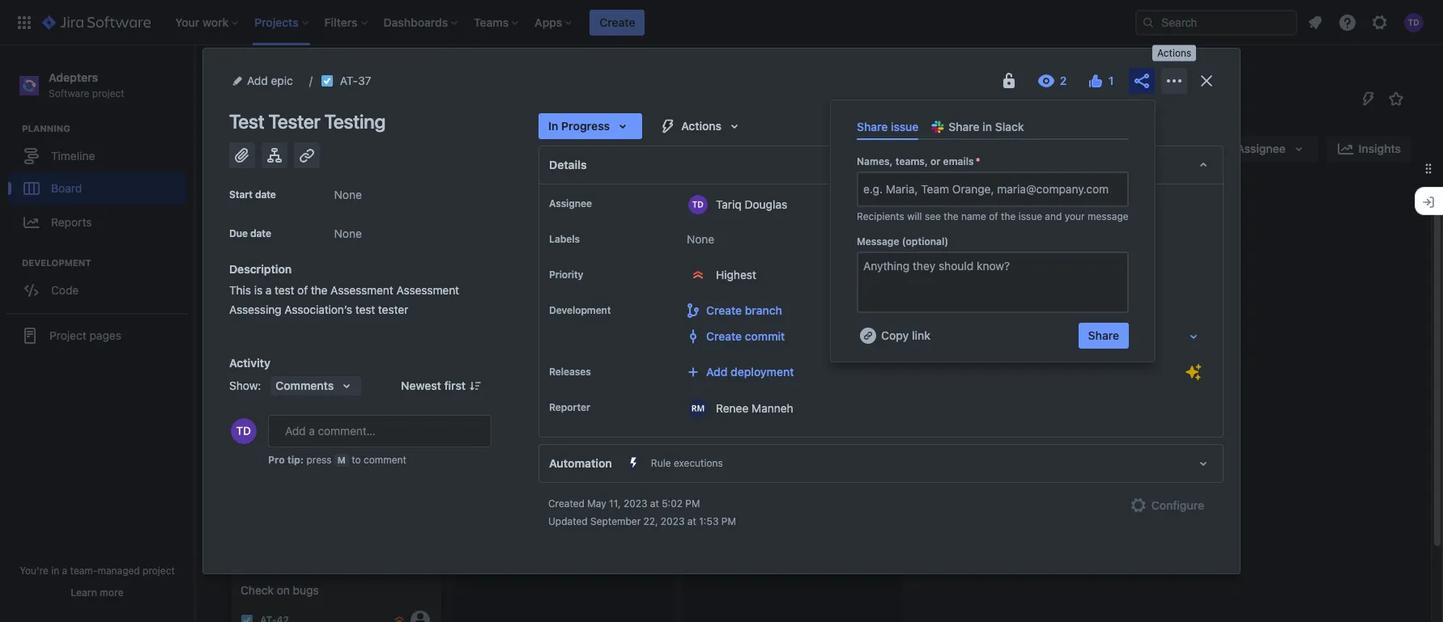 Task type: describe. For each thing, give the bounding box(es) containing it.
at-37 link
[[340, 71, 371, 91]]

douglas for tariq douglas
[[745, 197, 788, 211]]

1 horizontal spatial pm
[[722, 516, 736, 528]]

share in slack
[[949, 120, 1024, 134]]

emails
[[943, 156, 974, 168]]

pro tip: press m to comment
[[268, 454, 407, 467]]

create issue button
[[231, 356, 441, 386]]

*
[[976, 156, 981, 168]]

projects
[[227, 67, 270, 81]]

assignee: tariq douglas image
[[411, 322, 430, 342]]

automation
[[549, 457, 612, 471]]

attach image
[[232, 146, 252, 165]]

updated
[[548, 516, 588, 528]]

association's
[[285, 303, 352, 317]]

tariq douglas
[[716, 197, 788, 211]]

details element
[[539, 146, 1224, 185]]

may
[[588, 498, 607, 510]]

due
[[229, 228, 248, 240]]

adepters left "at-" at the top of the page
[[289, 67, 336, 81]]

insights
[[1359, 142, 1401, 156]]

share for share in slack
[[949, 120, 980, 134]]

date for start date
[[255, 189, 276, 201]]

adepters down projects link
[[227, 86, 304, 109]]

11,
[[609, 498, 621, 510]]

actions inside tooltip
[[1158, 47, 1192, 59]]

done
[[696, 204, 724, 216]]

rule
[[651, 458, 671, 470]]

none for description
[[334, 227, 362, 241]]

test tester testing dialog
[[203, 49, 1240, 574]]

copy
[[881, 329, 909, 343]]

by
[[1209, 143, 1221, 154]]

unassigned image
[[411, 611, 430, 623]]

you're in a team-managed project
[[20, 565, 175, 578]]

created
[[548, 498, 585, 510]]

the for description this is a test of the assessment assessment assessing association's test tester
[[311, 284, 328, 297]]

search image
[[1142, 16, 1155, 29]]

bugs
[[293, 584, 319, 598]]

create branch link
[[680, 298, 1186, 324]]

team-
[[70, 565, 98, 578]]

due date
[[229, 228, 271, 240]]

create commit
[[706, 330, 785, 343]]

create for create branch
[[706, 304, 742, 318]]

adepters inside adepters software project
[[49, 70, 98, 84]]

of for name
[[989, 211, 999, 223]]

0 horizontal spatial at
[[650, 498, 659, 510]]

tester inside "dialog"
[[269, 110, 320, 133]]

actions tooltip
[[1153, 45, 1197, 61]]

development
[[549, 305, 611, 317]]

on
[[277, 584, 290, 598]]

highest image
[[393, 615, 406, 623]]

in
[[548, 119, 558, 133]]

learn more
[[71, 587, 124, 599]]

22,
[[644, 516, 658, 528]]

learn more button
[[71, 587, 124, 600]]

copy link button
[[857, 323, 932, 349]]

in progress
[[548, 119, 610, 133]]

automations menu button icon image
[[1359, 89, 1379, 108]]

0 horizontal spatial 2023
[[624, 498, 648, 510]]

unassigned
[[243, 457, 305, 471]]

planning
[[22, 123, 70, 134]]

open create commit dropdown image
[[1184, 327, 1204, 347]]

recipients
[[857, 211, 905, 223]]

Search this board text field
[[228, 134, 303, 164]]

activity
[[229, 356, 270, 370]]

share image
[[1132, 71, 1152, 91]]

description
[[229, 262, 292, 276]]

a inside description this is a test of the assessment assessment assessing association's test tester
[[266, 284, 272, 297]]

insights button
[[1327, 136, 1411, 162]]

1 horizontal spatial tester
[[494, 279, 527, 293]]

create banner
[[0, 0, 1443, 45]]

1 horizontal spatial 3
[[350, 240, 357, 254]]

deployment
[[731, 365, 794, 379]]

you're
[[20, 565, 49, 578]]

is
[[254, 284, 263, 297]]

learn
[[71, 587, 97, 599]]

maria,
[[886, 182, 918, 196]]

profile image of tariq douglas image
[[231, 419, 257, 445]]

create issue
[[257, 364, 323, 377]]

renee manneh
[[716, 401, 794, 415]]

low image
[[621, 527, 634, 540]]

or
[[931, 156, 941, 168]]

message
[[857, 236, 900, 248]]

development group
[[8, 257, 194, 312]]

maria@company.com
[[997, 182, 1109, 196]]

priority
[[549, 269, 584, 281]]

slack
[[995, 120, 1024, 134]]

teams,
[[896, 156, 928, 168]]

tariq for tariq douglas
[[716, 197, 742, 211]]

link
[[912, 329, 931, 343]]

start date
[[229, 189, 276, 201]]

5:02
[[662, 498, 683, 510]]

1 vertical spatial at
[[688, 516, 696, 528]]

2 horizontal spatial issue
[[1019, 211, 1043, 223]]

copy link
[[881, 329, 931, 343]]

and
[[1045, 211, 1062, 223]]

e.g. maria, team orange, maria@company.com
[[864, 182, 1109, 196]]

name
[[961, 211, 987, 223]]

1 horizontal spatial 2023
[[661, 516, 685, 528]]

1 vertical spatial test
[[469, 279, 491, 293]]

project
[[49, 329, 86, 342]]

1 horizontal spatial test tester testing
[[469, 279, 568, 293]]

unassigned image
[[639, 524, 659, 543]]

create for create commit
[[706, 330, 742, 343]]

planning group
[[8, 122, 194, 246]]

douglas for tariq douglas 3 issues
[[301, 240, 344, 254]]

names, teams, or emails *
[[857, 156, 981, 168]]

0 horizontal spatial a
[[62, 565, 67, 578]]

manneh
[[752, 401, 794, 415]]

1 horizontal spatial issues
[[360, 240, 393, 254]]

to do
[[239, 204, 270, 216]]

newest
[[401, 379, 441, 393]]

timeline link
[[8, 140, 186, 173]]

board link
[[8, 173, 186, 205]]

share issue
[[857, 120, 919, 134]]

actions button
[[649, 113, 754, 139]]

newest first
[[401, 379, 466, 393]]

see
[[925, 211, 941, 223]]

add
[[706, 365, 728, 379]]

testing inside "dialog"
[[324, 110, 386, 133]]



Task type: locate. For each thing, give the bounding box(es) containing it.
of right "name"
[[989, 211, 999, 223]]

create button
[[590, 9, 645, 35]]

0 horizontal spatial tariq
[[272, 240, 298, 254]]

newest first button
[[391, 377, 492, 396]]

1:53
[[699, 516, 719, 528]]

share
[[857, 120, 888, 134], [949, 120, 980, 134], [1088, 329, 1119, 343]]

of up association's
[[297, 284, 308, 297]]

0 vertical spatial in
[[983, 120, 992, 134]]

0 horizontal spatial project
[[92, 87, 124, 99]]

1 vertical spatial issues
[[321, 457, 354, 471]]

douglas up description this is a test of the assessment assessment assessing association's test tester
[[301, 240, 344, 254]]

group
[[1175, 143, 1207, 154]]

create inside popup button
[[706, 330, 742, 343]]

1 horizontal spatial assessment
[[396, 284, 459, 297]]

1 vertical spatial pm
[[722, 516, 736, 528]]

tester left priority
[[494, 279, 527, 293]]

1 horizontal spatial testing
[[530, 279, 568, 293]]

Add a comment… field
[[268, 416, 492, 448]]

1 vertical spatial issue
[[1019, 211, 1043, 223]]

description this is a test of the assessment assessment assessing association's test tester
[[229, 262, 462, 317]]

tester up add a child issue icon
[[269, 110, 320, 133]]

1 horizontal spatial test
[[469, 279, 491, 293]]

2 assessment from the left
[[396, 284, 459, 297]]

pm
[[686, 498, 700, 510], [722, 516, 736, 528]]

date up do
[[255, 189, 276, 201]]

created may 11, 2023 at 5:02 pm updated september 22, 2023 at 1:53 pm
[[548, 498, 736, 528]]

add deployment
[[706, 365, 794, 379]]

newest first image
[[469, 380, 482, 393]]

1 vertical spatial task image
[[469, 382, 482, 395]]

progress
[[561, 119, 610, 133]]

the right "name"
[[1001, 211, 1016, 223]]

0 horizontal spatial pm
[[686, 498, 700, 510]]

add deployment button
[[680, 360, 1207, 386]]

labels
[[549, 233, 580, 245]]

share button
[[1079, 323, 1129, 349]]

the inside description this is a test of the assessment assessment assessing association's test tester
[[311, 284, 328, 297]]

none up description this is a test of the assessment assessment assessing association's test tester
[[334, 227, 362, 241]]

date right due
[[250, 228, 271, 240]]

rule executions
[[651, 458, 723, 470]]

projects link
[[227, 65, 270, 84]]

project pages link
[[6, 320, 188, 353]]

a left team-
[[62, 565, 67, 578]]

show:
[[229, 379, 261, 393]]

1 horizontal spatial a
[[266, 284, 272, 297]]

1 horizontal spatial test
[[275, 284, 294, 297]]

douglas inside test tester testing "dialog"
[[745, 197, 788, 211]]

create for create issue
[[257, 364, 293, 377]]

issue for share issue
[[891, 120, 919, 134]]

recipients will see the name of the issue and your message
[[857, 211, 1129, 223]]

in
[[983, 120, 992, 134], [51, 565, 59, 578]]

3 right the tip:
[[311, 457, 318, 471]]

0 horizontal spatial actions
[[681, 119, 722, 133]]

will
[[907, 211, 922, 223]]

the for recipients will see the name of the issue and your message
[[1001, 211, 1016, 223]]

0 vertical spatial task image
[[241, 326, 254, 339]]

0 vertical spatial douglas
[[745, 197, 788, 211]]

1 horizontal spatial share
[[949, 120, 980, 134]]

high image
[[393, 326, 406, 339]]

automation element
[[539, 445, 1224, 484]]

do
[[255, 204, 270, 216]]

0 vertical spatial project
[[92, 87, 124, 99]]

executions
[[674, 458, 723, 470]]

2023 down 5:02
[[661, 516, 685, 528]]

Message (optional) text field
[[857, 252, 1129, 314]]

add a child issue image
[[265, 146, 284, 165]]

issues
[[360, 240, 393, 254], [321, 457, 354, 471]]

create inside button
[[600, 15, 635, 29]]

1 horizontal spatial project
[[143, 565, 175, 578]]

1 vertical spatial test tester testing
[[469, 279, 568, 293]]

1 horizontal spatial the
[[944, 211, 959, 223]]

task image down assessing
[[241, 326, 254, 339]]

tariq up the highest at the top of page
[[716, 197, 742, 211]]

issue
[[891, 120, 919, 134], [1019, 211, 1043, 223], [295, 364, 323, 377]]

of
[[989, 211, 999, 223], [297, 284, 308, 297]]

comment
[[364, 454, 407, 467]]

in inside tab list
[[983, 120, 992, 134]]

test tester testing down adepters link
[[229, 110, 386, 133]]

1 horizontal spatial at
[[688, 516, 696, 528]]

2 vertical spatial task image
[[241, 615, 254, 623]]

none for priority
[[687, 232, 715, 246]]

close image
[[1197, 71, 1217, 91]]

no restrictions image
[[1000, 71, 1019, 91]]

1 vertical spatial date
[[250, 228, 271, 240]]

0 horizontal spatial the
[[311, 284, 328, 297]]

0 horizontal spatial issue
[[295, 364, 323, 377]]

software
[[49, 87, 89, 99]]

0 horizontal spatial of
[[297, 284, 308, 297]]

0 horizontal spatial tester
[[269, 110, 320, 133]]

at
[[650, 498, 659, 510], [688, 516, 696, 528]]

test left tester
[[355, 303, 375, 317]]

pm right 5:02
[[686, 498, 700, 510]]

issue inside button
[[295, 364, 323, 377]]

orange,
[[952, 182, 994, 196]]

in for you're
[[51, 565, 59, 578]]

0 vertical spatial a
[[266, 284, 272, 297]]

create commit button
[[680, 324, 1207, 350]]

0 horizontal spatial douglas
[[301, 240, 344, 254]]

5
[[264, 279, 271, 293]]

2 horizontal spatial the
[[1001, 211, 1016, 223]]

in right you're
[[51, 565, 59, 578]]

0 vertical spatial at
[[650, 498, 659, 510]]

in for share
[[983, 120, 992, 134]]

actions inside popup button
[[681, 119, 722, 133]]

jira software image
[[42, 13, 151, 32], [42, 13, 151, 32]]

0 vertical spatial test
[[229, 110, 264, 133]]

0 vertical spatial test tester testing
[[229, 110, 386, 133]]

2023 right 11,
[[624, 498, 648, 510]]

to
[[352, 454, 361, 467]]

tariq douglas 3 issues
[[272, 240, 393, 254]]

of inside description this is a test of the assessment assessment assessing association's test tester
[[297, 284, 308, 297]]

issue inside tab list
[[891, 120, 919, 134]]

team
[[921, 182, 949, 196]]

in left slack
[[983, 120, 992, 134]]

project
[[92, 87, 124, 99], [143, 565, 175, 578]]

tester
[[269, 110, 320, 133], [494, 279, 527, 293]]

tab list
[[851, 113, 1136, 140]]

star adepters image
[[1387, 89, 1406, 109]]

details
[[549, 158, 587, 172]]

1 horizontal spatial tariq
[[716, 197, 742, 211]]

1 horizontal spatial of
[[989, 211, 999, 223]]

1 horizontal spatial douglas
[[745, 197, 788, 211]]

0 horizontal spatial assessment
[[331, 284, 393, 297]]

0 vertical spatial issue
[[891, 120, 919, 134]]

in progress button
[[539, 113, 643, 139]]

to
[[239, 204, 253, 216]]

task image right first
[[469, 382, 482, 395]]

insights image
[[1336, 139, 1356, 159]]

0 vertical spatial actions
[[1158, 47, 1192, 59]]

create
[[600, 15, 635, 29], [706, 304, 742, 318], [706, 330, 742, 343], [257, 364, 293, 377]]

board
[[51, 181, 82, 195]]

task image down check
[[241, 615, 254, 623]]

0 horizontal spatial 3
[[311, 457, 318, 471]]

create inside button
[[257, 364, 293, 377]]

test 5
[[241, 279, 271, 293]]

0 vertical spatial issues
[[360, 240, 393, 254]]

renee
[[716, 401, 749, 415]]

2 horizontal spatial share
[[1088, 329, 1119, 343]]

test left 5
[[241, 279, 261, 293]]

at left 1:53
[[688, 516, 696, 528]]

at left 5:02
[[650, 498, 659, 510]]

project right managed
[[143, 565, 175, 578]]

managed
[[98, 565, 140, 578]]

test right 5
[[275, 284, 294, 297]]

share inside share button
[[1088, 329, 1119, 343]]

adepters up software
[[49, 70, 98, 84]]

2 vertical spatial issue
[[295, 364, 323, 377]]

the right see
[[944, 211, 959, 223]]

tab list containing share issue
[[851, 113, 1136, 140]]

Search field
[[1136, 9, 1298, 35]]

primary element
[[10, 0, 1136, 45]]

task image
[[241, 326, 254, 339], [469, 382, 482, 395], [241, 615, 254, 623]]

issue right activity
[[295, 364, 323, 377]]

actions image
[[1165, 71, 1184, 91]]

tariq inside test tester testing "dialog"
[[716, 197, 742, 211]]

tariq up description
[[272, 240, 298, 254]]

of for test
[[297, 284, 308, 297]]

1 vertical spatial in
[[51, 565, 59, 578]]

highest
[[716, 268, 757, 282]]

september
[[591, 516, 641, 528]]

3 up description this is a test of the assessment assessment assessing association's test tester
[[350, 240, 357, 254]]

issue left 'and'
[[1019, 211, 1043, 223]]

1 vertical spatial project
[[143, 565, 175, 578]]

testing down at-37 link
[[324, 110, 386, 133]]

share for share issue
[[857, 120, 888, 134]]

testing
[[324, 110, 386, 133], [530, 279, 568, 293]]

check
[[241, 584, 274, 598]]

at-37
[[340, 74, 371, 87]]

0 vertical spatial date
[[255, 189, 276, 201]]

the
[[944, 211, 959, 223], [1001, 211, 1016, 223], [311, 284, 328, 297]]

e.g.
[[864, 182, 883, 196]]

test tester testing down labels
[[469, 279, 568, 293]]

1 vertical spatial a
[[62, 565, 67, 578]]

0 vertical spatial tester
[[269, 110, 320, 133]]

adepters software project
[[49, 70, 124, 99]]

message (optional)
[[857, 236, 949, 248]]

0 vertical spatial testing
[[324, 110, 386, 133]]

project right software
[[92, 87, 124, 99]]

1 vertical spatial tariq
[[272, 240, 298, 254]]

check on bugs
[[241, 584, 319, 598]]

(optional)
[[902, 236, 949, 248]]

project inside adepters software project
[[92, 87, 124, 99]]

date for due date
[[250, 228, 271, 240]]

assessment
[[331, 284, 393, 297], [396, 284, 459, 297]]

test tester testing inside "dialog"
[[229, 110, 386, 133]]

branch
[[745, 304, 783, 318]]

1 vertical spatial 3
[[311, 457, 318, 471]]

releases
[[549, 366, 591, 378]]

the up association's
[[311, 284, 328, 297]]

0 horizontal spatial testing
[[324, 110, 386, 133]]

0 horizontal spatial in
[[51, 565, 59, 578]]

pm right 1:53
[[722, 516, 736, 528]]

1 horizontal spatial actions
[[1158, 47, 1192, 59]]

1 vertical spatial testing
[[530, 279, 568, 293]]

0 horizontal spatial issues
[[321, 457, 354, 471]]

names,
[[857, 156, 893, 168]]

issue up teams,
[[891, 120, 919, 134]]

0 horizontal spatial test tester testing
[[229, 110, 386, 133]]

more
[[100, 587, 124, 599]]

douglas right done
[[745, 197, 788, 211]]

issue for create issue
[[295, 364, 323, 377]]

0 vertical spatial pm
[[686, 498, 700, 510]]

create for create
[[600, 15, 635, 29]]

commit
[[745, 330, 785, 343]]

2 horizontal spatial test
[[355, 303, 375, 317]]

start
[[229, 189, 253, 201]]

0 horizontal spatial test
[[229, 110, 264, 133]]

1 horizontal spatial issue
[[891, 120, 919, 134]]

1 horizontal spatial in
[[983, 120, 992, 134]]

1 vertical spatial actions
[[681, 119, 722, 133]]

tariq
[[716, 197, 742, 211], [272, 240, 298, 254]]

code
[[51, 283, 79, 297]]

0 vertical spatial of
[[989, 211, 999, 223]]

testing up development
[[530, 279, 568, 293]]

a right is
[[266, 284, 272, 297]]

0 horizontal spatial share
[[857, 120, 888, 134]]

assignee
[[549, 198, 592, 210]]

1 vertical spatial of
[[297, 284, 308, 297]]

adepters
[[289, 67, 336, 81], [49, 70, 98, 84], [227, 86, 304, 109]]

0 vertical spatial 3
[[350, 240, 357, 254]]

0 horizontal spatial test
[[241, 279, 261, 293]]

1 assessment from the left
[[331, 284, 393, 297]]

1 vertical spatial tester
[[494, 279, 527, 293]]

0 vertical spatial 2023
[[624, 498, 648, 510]]

none up "tariq douglas 3 issues"
[[334, 188, 362, 202]]

actions
[[1158, 47, 1192, 59], [681, 119, 722, 133]]

test inside "dialog"
[[229, 110, 264, 133]]

date
[[255, 189, 276, 201], [250, 228, 271, 240]]

m
[[338, 455, 346, 466]]

none
[[334, 188, 362, 202], [334, 227, 362, 241], [687, 232, 715, 246]]

tariq for tariq douglas 3 issues
[[272, 240, 298, 254]]

douglas
[[745, 197, 788, 211], [301, 240, 344, 254]]

none down done
[[687, 232, 715, 246]]

reports
[[51, 215, 92, 229]]

1 vertical spatial 2023
[[661, 516, 685, 528]]

1 vertical spatial douglas
[[301, 240, 344, 254]]

0 vertical spatial tariq
[[716, 197, 742, 211]]



Task type: vqa. For each thing, say whether or not it's contained in the screenshot.
Comments popup button
no



